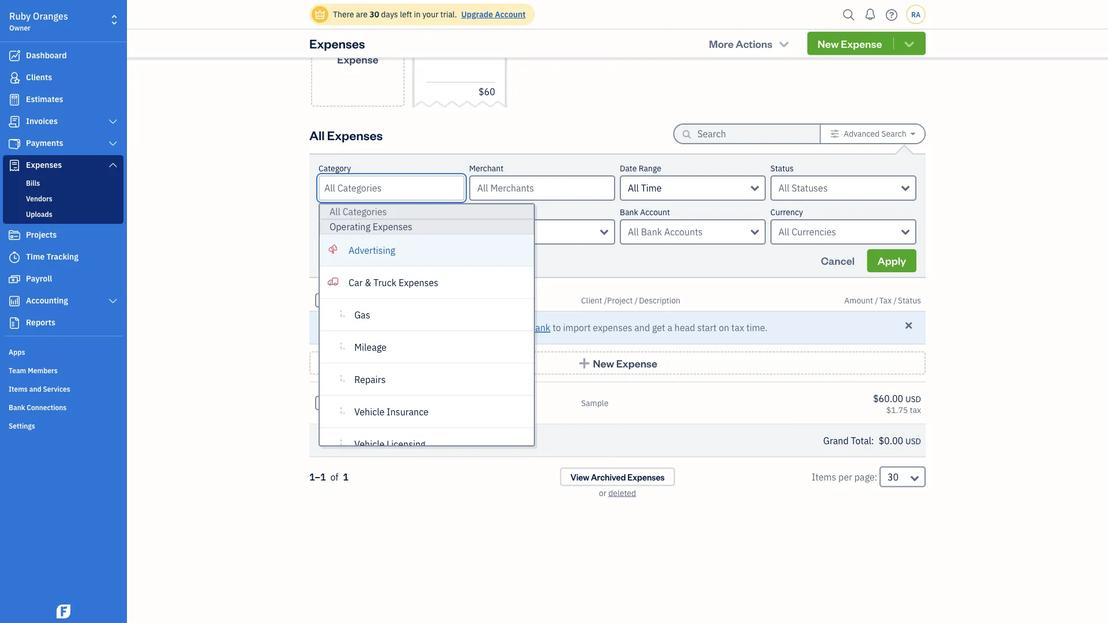 Task type: describe. For each thing, give the bounding box(es) containing it.
time inside main element
[[26, 251, 45, 262]]

all for all expenses
[[309, 127, 325, 143]]

apply
[[878, 254, 906, 268]]

clients
[[26, 72, 52, 83]]

ruby oranges
[[349, 392, 406, 405]]

source
[[507, 295, 532, 306]]

all currencies
[[779, 226, 836, 238]]

1 horizontal spatial and
[[635, 322, 650, 334]]

Status field
[[771, 175, 917, 201]]

in
[[414, 9, 421, 20]]

bills link
[[5, 176, 121, 190]]

reset
[[319, 255, 342, 267]]

vendors
[[26, 194, 52, 203]]

items and services link
[[3, 380, 124, 397]]

amount link
[[844, 295, 875, 306]]

all statuses
[[779, 182, 828, 194]]

new expense link
[[311, 0, 405, 107]]

items per page:
[[812, 471, 877, 483]]

grand total : $0.00 usd
[[823, 435, 921, 447]]

all for all categories
[[330, 206, 340, 218]]

0 horizontal spatial status
[[771, 163, 794, 174]]

expense inside new expense dropdown button
[[841, 37, 882, 50]]

members
[[28, 366, 58, 375]]

$60.00
[[873, 392, 903, 405]]

bank inside main element
[[9, 403, 25, 412]]

time tracking link
[[3, 247, 124, 268]]

fields
[[488, 226, 513, 238]]

Items per page: field
[[880, 467, 926, 487]]

date for 'date' link
[[476, 295, 494, 306]]

bank left to
[[529, 322, 550, 334]]

archived
[[591, 472, 626, 483]]

time inside date range field
[[641, 182, 662, 194]]

projects
[[26, 229, 57, 240]]

deleted link
[[608, 488, 636, 498]]

upgrade
[[461, 9, 493, 20]]

bank account
[[620, 207, 670, 218]]

or
[[599, 488, 607, 498]]

Date Range field
[[620, 175, 766, 201]]

bank connections link
[[3, 398, 124, 416]]

plus image inside new expense link
[[351, 17, 365, 29]]

operating
[[330, 221, 371, 233]]

ruby for ruby oranges 11/16/2023
[[426, 4, 447, 16]]

apply button
[[867, 249, 917, 272]]

invoices
[[26, 116, 58, 126]]

cancel button
[[811, 249, 865, 272]]

statuses
[[792, 182, 828, 194]]

0 horizontal spatial tax
[[731, 322, 744, 334]]

payments
[[26, 138, 63, 148]]

oranges for ruby oranges owner
[[33, 10, 68, 22]]

1 horizontal spatial your
[[509, 322, 527, 334]]

$1.75
[[886, 405, 908, 415]]

report image
[[8, 317, 21, 329]]

all bank accounts
[[628, 226, 703, 238]]

chevron large down image for invoices
[[108, 117, 118, 126]]

all for all currencies
[[779, 226, 790, 238]]

all categories button
[[330, 205, 387, 219]]

days
[[381, 9, 398, 20]]

connect your bank button
[[472, 321, 550, 335]]

clients link
[[3, 68, 124, 88]]

advanced search
[[844, 128, 907, 139]]

cancel
[[821, 254, 855, 268]]

chevrondown image
[[903, 38, 916, 49]]

import
[[563, 322, 591, 334]]

connect
[[472, 322, 507, 334]]

Bank Account field
[[620, 219, 766, 245]]

new expense button
[[807, 32, 926, 55]]

mileage
[[354, 341, 387, 353]]

expenses inside view archived expenses or deleted
[[628, 472, 665, 483]]

caretdown image inside 'date' link
[[496, 296, 500, 305]]

1–1 of 1
[[309, 471, 349, 483]]

new expense inside dropdown button
[[818, 37, 882, 50]]

oranges for ruby oranges 11/16/2023
[[449, 4, 484, 16]]

services
[[43, 384, 70, 394]]

sample
[[581, 398, 609, 408]]

team members link
[[3, 361, 124, 379]]

all for all time
[[628, 182, 639, 194]]

payroll
[[26, 273, 52, 284]]

vehicle for vehicle insurance
[[354, 406, 385, 418]]

bank down all time
[[620, 207, 638, 218]]

1 vertical spatial account
[[640, 207, 670, 218]]

$60.00 usd $1.75 tax
[[873, 392, 921, 415]]

usd inside $60.00 usd $1.75 tax
[[906, 394, 921, 404]]

merchant / category
[[343, 295, 416, 306]]

:
[[871, 435, 874, 447]]

projects link
[[3, 225, 124, 246]]

payroll link
[[3, 269, 124, 290]]

apps
[[9, 347, 25, 357]]

usd inside grand total : $0.00 usd
[[906, 436, 921, 446]]

advanced
[[844, 128, 880, 139]]

description
[[639, 295, 681, 306]]

Search text field
[[698, 125, 801, 143]]

time.
[[747, 322, 768, 334]]

all
[[344, 255, 354, 267]]

owner
[[9, 23, 31, 32]]

truck
[[373, 276, 396, 289]]

left
[[400, 9, 412, 20]]

freshbooks image
[[54, 605, 73, 619]]

trial.
[[440, 9, 457, 20]]

estimate image
[[8, 94, 21, 106]]

all categories
[[330, 206, 387, 218]]

of
[[330, 471, 338, 483]]

head
[[675, 322, 695, 334]]

bank inside field
[[641, 226, 662, 238]]

expense image
[[8, 160, 21, 171]]

and inside main element
[[29, 384, 41, 394]]

date range
[[620, 163, 661, 174]]

deleted
[[608, 488, 636, 498]]

1 vertical spatial new expense button
[[309, 352, 926, 375]]

go to help image
[[883, 6, 901, 23]]

insurance
[[387, 406, 429, 418]]

1 horizontal spatial new
[[593, 356, 614, 370]]

team
[[9, 366, 26, 375]]

more actions button
[[699, 32, 801, 55]]

estimates link
[[3, 89, 124, 110]]

upgrade account link
[[459, 9, 526, 20]]

client
[[581, 295, 602, 306]]

ruby inside 11/16/2023 ruby anderson
[[476, 405, 495, 415]]

advanced search button
[[821, 125, 925, 143]]

close image
[[904, 320, 914, 331]]



Task type: vqa. For each thing, say whether or not it's contained in the screenshot.
Quickly
no



Task type: locate. For each thing, give the bounding box(es) containing it.
1 vertical spatial 30
[[888, 471, 899, 483]]

all fields
[[475, 226, 513, 238]]

tax right $1.75 on the bottom of the page
[[910, 405, 921, 415]]

chevron large down image up chevron large down image
[[108, 117, 118, 126]]

1 vertical spatial time
[[26, 251, 45, 262]]

30 inside field
[[888, 471, 899, 483]]

time right timer icon
[[26, 251, 45, 262]]

search for keyword search
[[352, 207, 377, 218]]

1 vertical spatial caretdown image
[[496, 296, 500, 305]]

account up all bank accounts
[[640, 207, 670, 218]]

status up all statuses
[[771, 163, 794, 174]]

there are 30 days left in your trial. upgrade account
[[333, 9, 526, 20]]

status link
[[898, 295, 921, 306]]

ruby inside ruby oranges owner
[[9, 10, 31, 22]]

get
[[652, 322, 665, 334]]

0 vertical spatial time
[[641, 182, 662, 194]]

more
[[709, 37, 734, 50]]

1 horizontal spatial items
[[812, 471, 836, 483]]

new expense down the search image in the top of the page
[[818, 37, 882, 50]]

0 horizontal spatial new
[[347, 39, 368, 52]]

oranges for ruby oranges
[[372, 392, 406, 405]]

1 vertical spatial usd
[[906, 436, 921, 446]]

project image
[[8, 230, 21, 241]]

actions
[[736, 37, 773, 50]]

/ right tax
[[894, 295, 897, 306]]

ruby inside ruby oranges 11/16/2023
[[426, 4, 447, 16]]

reports link
[[3, 313, 124, 334]]

dashboard image
[[8, 50, 21, 62]]

new expense button
[[807, 32, 926, 55], [309, 352, 926, 375]]

tax right on
[[731, 322, 744, 334]]

0 horizontal spatial category
[[319, 163, 351, 174]]

advertising for oranges
[[364, 405, 405, 415]]

oranges
[[449, 4, 484, 16], [33, 10, 68, 22], [372, 392, 406, 405]]

amount
[[844, 295, 873, 306]]

view archived expenses link
[[560, 468, 675, 486]]

merchant
[[469, 163, 504, 174], [343, 295, 377, 306]]

caretdown image inside advanced search "dropdown button"
[[911, 129, 915, 139]]

1 horizontal spatial account
[[640, 207, 670, 218]]

0 vertical spatial your
[[422, 9, 439, 20]]

0 horizontal spatial caretdown image
[[496, 296, 500, 305]]

1 vertical spatial advertising
[[364, 405, 405, 415]]

advertising down repairs
[[364, 405, 405, 415]]

and down team members
[[29, 384, 41, 394]]

chevron large down image for expenses
[[108, 160, 118, 170]]

categories
[[343, 206, 387, 218]]

1 usd from the top
[[906, 394, 921, 404]]

1 horizontal spatial caretdown image
[[911, 129, 915, 139]]

1 horizontal spatial date
[[620, 163, 637, 174]]

2 horizontal spatial new expense
[[818, 37, 882, 50]]

client image
[[8, 72, 21, 84]]

ruby right in
[[426, 4, 447, 16]]

total
[[851, 435, 871, 447]]

all inside dropdown button
[[779, 226, 790, 238]]

chevron large down image
[[108, 117, 118, 126], [108, 160, 118, 170], [108, 297, 118, 306]]

timer image
[[8, 252, 21, 263]]

oranges inside ruby oranges 11/16/2023
[[449, 4, 484, 16]]

0 vertical spatial status
[[771, 163, 794, 174]]

3 / from the left
[[604, 295, 607, 306]]

start
[[697, 322, 717, 334]]

all inside keyword search field
[[475, 226, 486, 238]]

all for all statuses
[[779, 182, 790, 194]]

vehicle licensing
[[354, 438, 426, 450]]

all
[[309, 127, 325, 143], [628, 182, 639, 194], [779, 182, 790, 194], [330, 206, 340, 218], [475, 226, 486, 238], [628, 226, 639, 238], [779, 226, 790, 238]]

0 horizontal spatial 30
[[370, 9, 379, 20]]

2 vertical spatial chevron large down image
[[108, 297, 118, 306]]

/ left tax
[[875, 295, 878, 306]]

1 vertical spatial status
[[898, 295, 921, 306]]

caretdown image left source
[[496, 296, 500, 305]]

licensing
[[387, 438, 426, 450]]

category down car & truck expenses
[[383, 295, 416, 306]]

invoices link
[[3, 111, 124, 132]]

1 vertical spatial expense
[[337, 52, 378, 66]]

new expense button down notifications icon
[[807, 32, 926, 55]]

all inside status field
[[779, 182, 790, 194]]

status right tax
[[898, 295, 921, 306]]

ruby for ruby oranges
[[349, 392, 370, 405]]

new inside new expense dropdown button
[[818, 37, 839, 50]]

currencies
[[792, 226, 836, 238]]

&
[[365, 276, 371, 289]]

category down the all expenses
[[319, 163, 351, 174]]

11/16/2023 inside ruby oranges 11/16/2023
[[426, 16, 471, 27]]

all for all bank accounts
[[628, 226, 639, 238]]

date left range
[[620, 163, 637, 174]]

items inside main element
[[9, 384, 28, 394]]

2 vertical spatial expense
[[616, 356, 657, 370]]

items
[[9, 384, 28, 394], [812, 471, 836, 483]]

project
[[607, 295, 633, 306]]

amount / tax / status
[[844, 295, 921, 306]]

1 vertical spatial items
[[812, 471, 836, 483]]

all inside button
[[330, 206, 340, 218]]

search image
[[840, 6, 858, 23]]

5 / from the left
[[875, 295, 878, 306]]

ruby left 'anderson'
[[476, 405, 495, 415]]

new down expenses
[[593, 356, 614, 370]]

expense down are
[[337, 52, 378, 66]]

new down are
[[347, 39, 368, 52]]

oranges inside ruby oranges owner
[[33, 10, 68, 22]]

gas
[[354, 309, 370, 321]]

client / project / description
[[581, 295, 681, 306]]

0 vertical spatial search
[[882, 128, 907, 139]]

settings link
[[3, 417, 124, 434]]

1 vertical spatial category
[[383, 295, 416, 306]]

car & truck expenses
[[349, 276, 438, 289]]

time tracking
[[26, 251, 78, 262]]

2 horizontal spatial oranges
[[449, 4, 484, 16]]

Category text field
[[324, 177, 463, 200]]

all time
[[628, 182, 662, 194]]

0 vertical spatial usd
[[906, 394, 921, 404]]

date link
[[476, 295, 502, 306]]

1 vertical spatial tax
[[910, 405, 921, 415]]

expense inside new expense link
[[337, 52, 378, 66]]

caretdown image
[[911, 129, 915, 139], [496, 296, 500, 305]]

items for items and services
[[9, 384, 28, 394]]

all for all fields
[[475, 226, 486, 238]]

merchant link
[[343, 295, 379, 306]]

bank up settings
[[9, 403, 25, 412]]

team members
[[9, 366, 58, 375]]

date up connect
[[476, 295, 494, 306]]

0 vertical spatial vehicle
[[354, 406, 385, 418]]

0 horizontal spatial merchant
[[343, 295, 377, 306]]

ruby for ruby oranges owner
[[9, 10, 31, 22]]

0 horizontal spatial new expense
[[337, 39, 378, 66]]

0 horizontal spatial search
[[352, 207, 377, 218]]

1 vertical spatial and
[[29, 384, 41, 394]]

1 horizontal spatial oranges
[[372, 392, 406, 405]]

and left get
[[635, 322, 650, 334]]

dashboard
[[26, 50, 67, 61]]

0 vertical spatial date
[[620, 163, 637, 174]]

date for date range
[[620, 163, 637, 174]]

list box
[[320, 219, 534, 461]]

tax inside $60.00 usd $1.75 tax
[[910, 405, 921, 415]]

per
[[839, 471, 852, 483]]

$60
[[479, 86, 495, 98]]

are
[[356, 9, 368, 20]]

merchant for merchant / category
[[343, 295, 377, 306]]

1 vertical spatial search
[[352, 207, 377, 218]]

4 / from the left
[[635, 295, 638, 306]]

on
[[719, 322, 729, 334]]

main element
[[0, 0, 156, 623]]

usd right $0.00
[[906, 436, 921, 446]]

search
[[882, 128, 907, 139], [352, 207, 377, 218]]

usd up $1.75 on the bottom of the page
[[906, 394, 921, 404]]

0 horizontal spatial account
[[495, 9, 526, 20]]

apps link
[[3, 343, 124, 360]]

chevron large down image down the payroll 'link'
[[108, 297, 118, 306]]

search right the 'advanced'
[[882, 128, 907, 139]]

chart image
[[8, 296, 21, 307]]

30 right are
[[370, 9, 379, 20]]

chevron large down image inside accounting link
[[108, 297, 118, 306]]

vehicle insurance
[[354, 406, 429, 418]]

new inside new expense link
[[347, 39, 368, 52]]

all currencies button
[[771, 219, 917, 245]]

ruby oranges 11/16/2023
[[426, 4, 484, 27]]

/ right project
[[635, 295, 638, 306]]

search up operating expenses
[[352, 207, 377, 218]]

0 horizontal spatial items
[[9, 384, 28, 394]]

11/16/2023 inside 11/16/2023 ruby anderson
[[476, 392, 528, 405]]

uploads link
[[5, 207, 121, 221]]

1 vertical spatial merchant
[[343, 295, 377, 306]]

client link
[[581, 295, 604, 306]]

items down team on the bottom
[[9, 384, 28, 394]]

all inside bank account field
[[628, 226, 639, 238]]

expense down connect your bank to import expenses and get a head start on tax time. at the bottom
[[616, 356, 657, 370]]

new
[[818, 37, 839, 50], [347, 39, 368, 52], [593, 356, 614, 370]]

usd
[[906, 394, 921, 404], [906, 436, 921, 446]]

chevron large down image inside invoices link
[[108, 117, 118, 126]]

car
[[349, 276, 363, 289]]

0 horizontal spatial your
[[422, 9, 439, 20]]

expense down notifications icon
[[841, 37, 882, 50]]

1 vertical spatial date
[[476, 295, 494, 306]]

3 chevron large down image from the top
[[108, 297, 118, 306]]

estimates
[[26, 94, 63, 104]]

account right upgrade
[[495, 9, 526, 20]]

merchant for merchant
[[469, 163, 504, 174]]

settings
[[9, 421, 35, 431]]

reset all button
[[319, 254, 354, 268]]

0 vertical spatial advertising
[[349, 244, 395, 256]]

search for advanced search
[[882, 128, 907, 139]]

30 right page:
[[888, 471, 899, 483]]

all inside date range field
[[628, 182, 639, 194]]

0 horizontal spatial plus image
[[351, 17, 365, 29]]

1 vertical spatial plus image
[[578, 357, 591, 369]]

vehicle left licensing
[[354, 438, 385, 450]]

new right chevrondown image
[[818, 37, 839, 50]]

to
[[553, 322, 561, 334]]

/ left source
[[502, 295, 505, 306]]

0 vertical spatial account
[[495, 9, 526, 20]]

vehicle for vehicle licensing
[[354, 438, 385, 450]]

6 / from the left
[[894, 295, 897, 306]]

0 vertical spatial category
[[319, 163, 351, 174]]

0 vertical spatial caretdown image
[[911, 129, 915, 139]]

new expense button down connect your bank to import expenses and get a head start on tax time. at the bottom
[[309, 352, 926, 375]]

plus image down import at the bottom of page
[[578, 357, 591, 369]]

settings image
[[830, 129, 840, 139]]

1 horizontal spatial time
[[641, 182, 662, 194]]

30
[[370, 9, 379, 20], [888, 471, 899, 483]]

1 horizontal spatial plus image
[[578, 357, 591, 369]]

2 usd from the top
[[906, 436, 921, 446]]

1 vehicle from the top
[[354, 406, 385, 418]]

1 chevron large down image from the top
[[108, 117, 118, 126]]

category link
[[383, 295, 416, 306]]

0 vertical spatial merchant
[[469, 163, 504, 174]]

/
[[379, 295, 382, 306], [502, 295, 505, 306], [604, 295, 607, 306], [635, 295, 638, 306], [875, 295, 878, 306], [894, 295, 897, 306]]

view archived expenses or deleted
[[571, 472, 665, 498]]

2 vehicle from the top
[[354, 438, 385, 450]]

0 vertical spatial items
[[9, 384, 28, 394]]

2 chevron large down image from the top
[[108, 160, 118, 170]]

operating expenses
[[330, 221, 412, 233]]

advertising down operating expenses
[[349, 244, 395, 256]]

accounts
[[664, 226, 703, 238]]

crown image
[[314, 8, 326, 20]]

1 vertical spatial chevron large down image
[[108, 160, 118, 170]]

your down source
[[509, 322, 527, 334]]

1 horizontal spatial new expense
[[593, 356, 657, 370]]

chevron large down image down chevron large down image
[[108, 160, 118, 170]]

1 horizontal spatial tax
[[910, 405, 921, 415]]

ruby up owner
[[9, 10, 31, 22]]

range
[[639, 163, 661, 174]]

advertising for expenses
[[349, 244, 395, 256]]

0 horizontal spatial and
[[29, 384, 41, 394]]

more actions
[[709, 37, 773, 50]]

0 vertical spatial 30
[[370, 9, 379, 20]]

notifications image
[[861, 3, 880, 26]]

chevron large down image
[[108, 139, 118, 148]]

2 / from the left
[[502, 295, 505, 306]]

items for items per page:
[[812, 471, 836, 483]]

1–1
[[309, 471, 326, 483]]

chevrondown image
[[778, 38, 791, 49]]

0 vertical spatial tax
[[731, 322, 744, 334]]

bank connections
[[9, 403, 67, 412]]

items left per
[[812, 471, 836, 483]]

new expense down are
[[337, 39, 378, 66]]

0 horizontal spatial date
[[476, 295, 494, 306]]

advertising
[[349, 244, 395, 256], [364, 405, 405, 415]]

0 horizontal spatial expense
[[337, 52, 378, 66]]

0 horizontal spatial time
[[26, 251, 45, 262]]

new expense down connect your bank to import expenses and get a head start on tax time. at the bottom
[[593, 356, 657, 370]]

invoice image
[[8, 116, 21, 128]]

ruby down repairs
[[349, 392, 370, 405]]

1 horizontal spatial 30
[[888, 471, 899, 483]]

expenses link
[[3, 155, 124, 176]]

Keyword Search field
[[467, 219, 615, 245]]

chevron large down image for accounting
[[108, 297, 118, 306]]

2 horizontal spatial new
[[818, 37, 839, 50]]

1 vertical spatial vehicle
[[354, 438, 385, 450]]

1 horizontal spatial category
[[383, 295, 416, 306]]

0 horizontal spatial oranges
[[33, 10, 68, 22]]

your right in
[[422, 9, 439, 20]]

1 horizontal spatial status
[[898, 295, 921, 306]]

Merchant text field
[[470, 177, 614, 200]]

payment image
[[8, 138, 21, 149]]

1 vertical spatial your
[[509, 322, 527, 334]]

plus image left days
[[351, 17, 365, 29]]

expenses inside "link"
[[26, 160, 62, 170]]

0 vertical spatial new expense button
[[807, 32, 926, 55]]

1 horizontal spatial search
[[882, 128, 907, 139]]

1 vertical spatial 11/16/2023
[[476, 392, 528, 405]]

money image
[[8, 274, 21, 285]]

0 vertical spatial chevron large down image
[[108, 117, 118, 126]]

0 vertical spatial 11/16/2023
[[426, 16, 471, 27]]

list box containing operating expenses
[[320, 219, 534, 461]]

1 / from the left
[[379, 295, 382, 306]]

1 horizontal spatial 11/16/2023
[[476, 392, 528, 405]]

1 horizontal spatial expense
[[616, 356, 657, 370]]

caretdown image right advanced search
[[911, 129, 915, 139]]

repairs
[[354, 373, 386, 386]]

ruby
[[426, 4, 447, 16], [9, 10, 31, 22], [349, 392, 370, 405], [476, 405, 495, 415]]

vehicle down ruby oranges
[[354, 406, 385, 418]]

0 vertical spatial expense
[[841, 37, 882, 50]]

1 horizontal spatial merchant
[[469, 163, 504, 174]]

2 horizontal spatial expense
[[841, 37, 882, 50]]

search inside "dropdown button"
[[882, 128, 907, 139]]

time down range
[[641, 182, 662, 194]]

plus image
[[351, 17, 365, 29], [578, 357, 591, 369]]

0 vertical spatial and
[[635, 322, 650, 334]]

payments link
[[3, 133, 124, 154]]

/ right client
[[604, 295, 607, 306]]

/ down 'truck'
[[379, 295, 382, 306]]

0 horizontal spatial 11/16/2023
[[426, 16, 471, 27]]

reports
[[26, 317, 55, 328]]

accounting
[[26, 295, 68, 306]]

bank down bank account
[[641, 226, 662, 238]]

category
[[319, 163, 351, 174], [383, 295, 416, 306]]

currency
[[771, 207, 803, 218]]

items and services
[[9, 384, 70, 394]]

0 vertical spatial plus image
[[351, 17, 365, 29]]



